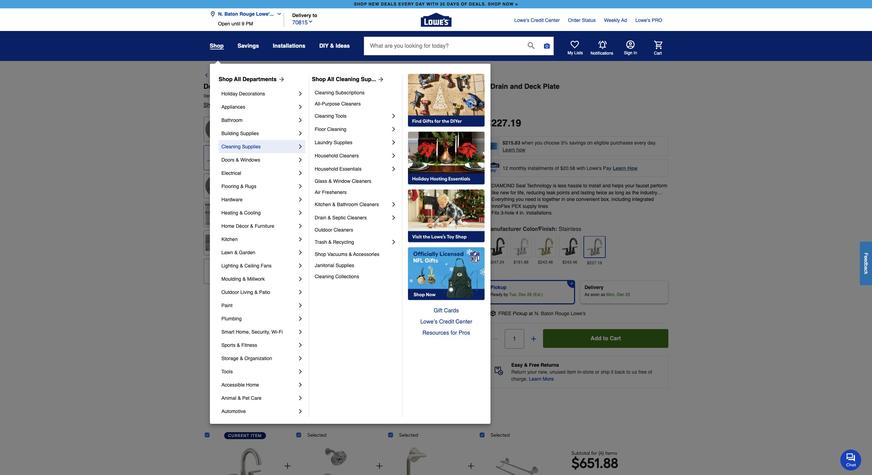 Task type: describe. For each thing, give the bounding box(es) containing it.
returns
[[541, 362, 560, 368]]

find gifts for the diyer. image
[[408, 74, 485, 127]]

subtotal for ( 4 ) items $ 651 .88
[[572, 451, 619, 472]]

dec inside delivery as soon as mon, dec 25
[[617, 292, 625, 297]]

chevron right image for lawn & garden
[[297, 249, 304, 256]]

weekly
[[605, 17, 621, 23]]

standard
[[492, 197, 511, 202]]

& for storage & organization
[[240, 356, 243, 361]]

& for easy & free returns return your new, unused item in-store or ship it back to us free of charge.
[[525, 362, 528, 368]]

arrow left image
[[251, 225, 260, 233]]

drain & septic cleaners link
[[315, 211, 391, 224]]

bathroom sink faucets
[[392, 72, 455, 79]]

f e e d b a c k
[[864, 253, 870, 274]]

lowe's home improvement notification center image
[[599, 41, 607, 49]]

supplies for building supplies
[[240, 131, 259, 136]]

1 horizontal spatial as
[[609, 190, 614, 195]]

cleaning tools
[[315, 113, 347, 119]]

1 vertical spatial learn
[[613, 165, 627, 171]]

0 vertical spatial tools
[[336, 113, 347, 119]]

free
[[529, 362, 540, 368]]

life,
[[518, 190, 526, 195]]

chevron right image for paint
[[297, 302, 304, 309]]

with
[[427, 2, 439, 7]]

stainless image
[[586, 238, 604, 256]]

chrome image
[[513, 238, 531, 256]]

pro
[[652, 17, 663, 23]]

installations button
[[273, 40, 306, 52]]

3 plus image from the left
[[467, 462, 476, 470]]

lowes pay logo image
[[487, 162, 501, 173]]

janitorial supplies
[[315, 263, 355, 268]]

all-purpose cleaners
[[315, 101, 361, 107]]

ideas
[[336, 43, 350, 49]]

1 vertical spatial stainless
[[559, 226, 582, 232]]

drain inside delta trinsic stainless 4-in centerset 2-handle watersense bathroom sink faucet with drain and deck plate item # 4130955 | model # 2559-ssmpu-dst
[[491, 83, 509, 91]]

notifications
[[591, 51, 614, 56]]

$243.46 for champagne bronze image
[[538, 260, 554, 265]]

household essentials
[[315, 166, 362, 172]]

chevron right image for hardware
[[297, 196, 304, 203]]

1 vertical spatial baton
[[541, 311, 554, 316]]

to inside diamond seal technology is less hassle to install and helps your faucet perform like new for life, reducing leak points and lasting twice as long as the industry standard
[[584, 183, 588, 189]]

0 vertical spatial $
[[486, 117, 492, 129]]

at
[[529, 311, 533, 316]]

chevron right image for household essentials
[[391, 166, 398, 173]]

plus image
[[531, 336, 538, 343]]

& up the handle at the left top
[[343, 72, 347, 79]]

kitchen for kitchen
[[222, 237, 238, 242]]

chevron right image for kitchen
[[297, 236, 304, 243]]

bathroom inside delta trinsic stainless 4-in centerset 2-handle watersense bathroom sink faucet with drain and deck plate item # 4130955 | model # 2559-ssmpu-dst
[[399, 83, 432, 91]]

credit for lowe's
[[531, 17, 544, 23]]

chevron left image
[[204, 72, 209, 78]]

collections
[[336, 274, 360, 279]]

to inside easy & free returns return your new, unused item in-store or ship it back to us free of charge.
[[627, 369, 631, 375]]

lowe's
[[421, 319, 438, 325]]

back
[[615, 369, 626, 375]]

lowe's down as
[[571, 311, 586, 316]]

minus image
[[492, 336, 499, 343]]

supplies for cleaning supplies
[[242, 144, 261, 150]]

chevron right image for plumbing
[[297, 315, 304, 322]]

chevron right image for appliances
[[297, 104, 304, 110]]

cleaners inside drain & septic cleaners link
[[348, 215, 367, 221]]

chevron right image for heating & cooling
[[297, 209, 304, 216]]

3 selected from the left
[[491, 432, 510, 438]]

open
[[218, 21, 230, 26]]

cleaning collections link
[[315, 271, 398, 282]]

1 vertical spatial drain
[[315, 215, 327, 221]]

ship
[[601, 369, 610, 375]]

credit for lowe's
[[440, 319, 454, 325]]

janitorial
[[315, 263, 335, 268]]

doors & windows link
[[222, 153, 297, 167]]

one
[[567, 197, 575, 202]]

rouge inside button
[[240, 11, 255, 17]]

b
[[864, 264, 870, 267]]

heart outline image
[[294, 101, 302, 109]]

holiday hosting essentials. image
[[408, 132, 485, 185]]

to for delivery
[[313, 12, 318, 18]]

trash
[[315, 239, 327, 245]]

search image
[[528, 42, 535, 49]]

bathroom down appliances
[[222, 117, 243, 123]]

shop for shop all cleaning sup...
[[312, 76, 326, 83]]

& for doors & windows
[[236, 157, 239, 163]]

2 faucets from the left
[[434, 72, 455, 79]]

sign in button
[[625, 40, 638, 56]]

household essentials link
[[315, 162, 391, 176]]

air
[[315, 190, 321, 195]]

1 horizontal spatial and
[[572, 190, 580, 195]]

chevron right image for automotive
[[297, 408, 304, 415]]

delivery to
[[293, 12, 318, 18]]

hardware link
[[222, 193, 297, 206]]

Search Query text field
[[365, 37, 523, 55]]

1 vertical spatial and
[[603, 183, 611, 189]]

building
[[222, 131, 239, 136]]

2 plus image from the left
[[376, 462, 384, 470]]

lowe's left the pay
[[587, 165, 602, 171]]

add to cart
[[591, 336, 622, 342]]

chevron down image
[[274, 11, 282, 17]]

d
[[864, 261, 870, 264]]

bathroom inside 'link'
[[337, 202, 358, 207]]

matte black image
[[488, 238, 506, 256]]

items
[[606, 451, 618, 456]]

your inside diamond seal technology is less hassle to install and helps your faucet perform like new for life, reducing leak points and lasting twice as long as the industry standard
[[626, 183, 635, 189]]

chat invite button image
[[841, 450, 863, 471]]

cleaners inside all-purpose cleaners link
[[342, 101, 361, 107]]

$247.24
[[490, 260, 505, 265]]

chevron right image for cleaning supplies
[[297, 143, 304, 150]]

officially licensed n f l gifts. shop now. image
[[408, 247, 485, 300]]

chevron right image for kitchen & bathroom cleaners
[[391, 201, 398, 208]]

to for add
[[604, 336, 609, 342]]

2 horizontal spatial arrow right image
[[445, 225, 454, 233]]

shop for shop vacuums & accessories
[[315, 252, 326, 257]]

& down trash & recycling link in the left of the page
[[349, 252, 352, 257]]

building supplies
[[222, 131, 259, 136]]

tools link
[[222, 365, 297, 378]]

chevron down image
[[308, 19, 314, 24]]

location image
[[210, 11, 216, 17]]

ready
[[491, 292, 503, 297]]

lawn & garden
[[222, 250, 256, 255]]

flooring & rugs
[[222, 184, 257, 189]]

how
[[628, 165, 638, 171]]

every
[[399, 2, 414, 7]]

hardware
[[222, 197, 243, 202]]

pm
[[246, 21, 253, 26]]

all for departments
[[234, 76, 241, 83]]

chevron right image for home décor & furniture
[[297, 223, 304, 230]]

2 horizontal spatial as
[[626, 190, 631, 195]]

box,
[[602, 197, 611, 202]]

arrow right image for shop all departments
[[277, 76, 285, 83]]

household for household cleaners
[[315, 153, 338, 159]]

cleaners inside kitchen & bathroom cleaners 'link'
[[360, 202, 379, 207]]

shop button
[[210, 43, 224, 49]]

chevron right image for cleaning tools
[[391, 113, 398, 120]]

1 horizontal spatial with
[[577, 165, 586, 171]]

smart
[[222, 329, 235, 335]]

with inside delta trinsic stainless 4-in centerset 2-handle watersense bathroom sink faucet with drain and deck plate item # 4130955 | model # 2559-ssmpu-dst
[[475, 83, 489, 91]]

chevron right image for animal & pet care
[[297, 395, 304, 402]]

how
[[517, 147, 526, 153]]

chevron right image for floor cleaning
[[391, 126, 398, 133]]

weekly ad link
[[605, 17, 628, 24]]

unused
[[550, 369, 566, 375]]

kitchen link
[[222, 233, 297, 246]]

vacuums
[[328, 252, 348, 257]]

in.
[[520, 210, 525, 216]]

supplies for janitorial supplies
[[336, 263, 355, 268]]

delivery for to
[[293, 12, 312, 18]]

pickup image
[[491, 311, 496, 316]]

& for heating & cooling
[[240, 210, 243, 216]]

& for diy & ideas
[[330, 43, 334, 49]]

stainless inside delta trinsic stainless 4-in centerset 2-handle watersense bathroom sink faucet with drain and deck plate item # 4130955 | model # 2559-ssmpu-dst
[[247, 83, 278, 91]]

shop for shop delta
[[204, 102, 217, 108]]

diamond seal technology is less hassle to install and helps your faucet perform like new for life, reducing leak points and lasting twice as long as the industry standard
[[492, 183, 668, 202]]

better together heading
[[204, 402, 641, 414]]

diy & ideas
[[320, 43, 350, 49]]

outdoor living & patio
[[222, 290, 270, 295]]

resources for pros
[[423, 330, 471, 336]]

cooling
[[244, 210, 261, 216]]

electrical link
[[222, 167, 297, 180]]

camera image
[[544, 43, 551, 49]]

of
[[461, 2, 468, 7]]

learn inside $215.83 when you choose 5% savings on eligible purchases every day. learn how
[[503, 147, 516, 153]]

automotive
[[222, 409, 246, 414]]

tue,
[[510, 292, 518, 297]]

3 title image from the top
[[205, 232, 227, 254]]

for for resources for pros
[[451, 330, 458, 336]]

pickup inside pickup ready by tue, dec 26 (est.)
[[491, 285, 507, 290]]

& for kitchen & bathroom cleaners
[[333, 202, 336, 207]]

2-
[[327, 83, 333, 91]]

home décor & furniture
[[222, 223, 275, 229]]

add to cart button
[[544, 329, 669, 348]]

fitness
[[242, 343, 257, 348]]

integrated
[[633, 197, 654, 202]]

cleaners inside outdoor cleaners link
[[334, 227, 354, 233]]

sports & fitness
[[222, 343, 257, 348]]

animal & pet care
[[222, 396, 262, 401]]

chevron right image for moulding & millwork
[[297, 276, 304, 283]]

is for need
[[538, 197, 541, 202]]

shop for shop all departments
[[219, 76, 233, 83]]

organization
[[245, 356, 272, 361]]

shop new deals every day with 25 days of deals. shop now >
[[354, 2, 519, 7]]

1 horizontal spatial n.
[[535, 311, 540, 316]]

add
[[591, 336, 602, 342]]

70815 button
[[293, 18, 314, 27]]

shop vacuums & accessories
[[315, 252, 380, 257]]

accessible home
[[222, 382, 259, 388]]

patio
[[259, 290, 270, 295]]

shop delta
[[204, 102, 231, 108]]

0 horizontal spatial tools
[[222, 369, 233, 375]]

lowe's left pro
[[636, 17, 651, 23]]

smart home, security, wi-fi
[[222, 329, 283, 335]]

1 horizontal spatial learn
[[529, 376, 542, 382]]

all for cleaning
[[328, 76, 335, 83]]

2 title image from the top
[[205, 204, 227, 225]]

outdoor for outdoor living & patio
[[222, 290, 239, 295]]

lowe's home improvement account image
[[627, 40, 635, 49]]

chevron right image for bathroom
[[297, 117, 304, 124]]

4 inside the subtotal for ( 4 ) items $ 651 .88
[[600, 451, 603, 456]]

1 horizontal spatial home
[[246, 382, 259, 388]]

free
[[499, 311, 512, 316]]

2 selected from the left
[[400, 432, 419, 438]]

2559-
[[258, 93, 270, 99]]

sign
[[625, 51, 633, 55]]

household for household essentials
[[315, 166, 338, 172]]



Task type: vqa. For each thing, say whether or not it's contained in the screenshot.
14 in the Irie 10 X 14 Wool Warm Gray/Rattan Gold Indoor Floral/Botanical Oriental Area Rug
no



Task type: locate. For each thing, give the bounding box(es) containing it.
2 $243.46 from the left
[[563, 260, 578, 265]]

my
[[568, 51, 574, 55]]

chevron right image
[[297, 104, 304, 110], [391, 126, 398, 133], [297, 156, 304, 163], [297, 196, 304, 203], [297, 209, 304, 216], [297, 223, 304, 230], [391, 239, 398, 246], [297, 262, 304, 269], [297, 276, 304, 283], [297, 289, 304, 296], [297, 302, 304, 309], [297, 315, 304, 322], [297, 368, 304, 375], [297, 395, 304, 402]]

1 vertical spatial is
[[538, 197, 541, 202]]

0 horizontal spatial of
[[555, 165, 560, 171]]

return
[[512, 369, 527, 375]]

recycling
[[333, 239, 354, 245]]

cleaning inside floor cleaning link
[[328, 127, 347, 132]]

of right free
[[649, 369, 653, 375]]

1 shop from the left
[[354, 2, 368, 7]]

n. baton rouge lowe'... button
[[210, 7, 285, 21]]

open until 9 pm
[[218, 21, 253, 26]]

cleaning inside cleaning tools link
[[315, 113, 334, 119]]

1 vertical spatial outdoor
[[222, 290, 239, 295]]

home up care
[[246, 382, 259, 388]]

arrow right image for shop all cleaning sup...
[[376, 76, 385, 83]]

1 horizontal spatial #
[[255, 93, 258, 99]]

& for trash & recycling
[[329, 239, 332, 245]]

shop all cleaning sup...
[[312, 76, 376, 83]]

0 vertical spatial bathroom link
[[260, 71, 286, 80]]

venetian bronze image
[[561, 238, 579, 256]]

chevron right image for flooring & rugs
[[297, 183, 304, 190]]

& left patio
[[255, 290, 258, 295]]

0 horizontal spatial you
[[516, 197, 524, 202]]

rouge right at
[[555, 311, 570, 316]]

tools down storage
[[222, 369, 233, 375]]

$243.46 for venetian bronze image
[[563, 260, 578, 265]]

of inside easy & free returns return your new, unused item in-store or ship it back to us free of charge.
[[649, 369, 653, 375]]

0 vertical spatial drain
[[491, 83, 509, 91]]

0 horizontal spatial baton
[[225, 11, 238, 17]]

essentials
[[340, 166, 362, 172]]

1 vertical spatial tools
[[222, 369, 233, 375]]

cart right add
[[610, 336, 622, 342]]

in up dst
[[286, 83, 292, 91]]

0 horizontal spatial arrow right image
[[277, 76, 285, 83]]

supplies down the shop vacuums & accessories
[[336, 263, 355, 268]]

& for lighting & ceiling fans
[[240, 263, 243, 269]]

$ inside the subtotal for ( 4 ) items $ 651 .88
[[572, 455, 580, 472]]

is down reducing at the right of the page
[[538, 197, 541, 202]]

delta down 4130955
[[218, 102, 231, 108]]

lighting
[[222, 263, 239, 269]]

1 vertical spatial delivery
[[585, 285, 604, 290]]

& left rugs
[[241, 184, 244, 189]]

25
[[440, 2, 446, 7], [626, 292, 631, 297]]

& left the ceiling
[[240, 263, 243, 269]]

your inside easy & free returns return your new, unused item in-store or ship it back to us free of charge.
[[528, 369, 537, 375]]

and inside delta trinsic stainless 4-in centerset 2-handle watersense bathroom sink faucet with drain and deck plate item # 4130955 | model # 2559-ssmpu-dst
[[511, 83, 523, 91]]

cleaning for tools
[[315, 113, 334, 119]]

& right lawn
[[235, 250, 238, 255]]

for inside diamond seal technology is less hassle to install and helps your faucet perform like new for life, reducing leak points and lasting twice as long as the industry standard
[[511, 190, 517, 195]]

day.
[[648, 140, 657, 146]]

1 vertical spatial sink
[[434, 83, 449, 91]]

1 horizontal spatial selected
[[400, 432, 419, 438]]

1 horizontal spatial 25
[[626, 292, 631, 297]]

2 vertical spatial learn
[[529, 376, 542, 382]]

as
[[585, 292, 590, 297]]

plus image
[[284, 462, 292, 470], [376, 462, 384, 470], [467, 462, 476, 470]]

faucet
[[451, 83, 473, 91]]

is left less
[[553, 183, 557, 189]]

& for flooring & rugs
[[241, 184, 244, 189]]

including
[[612, 197, 631, 202]]

bathroom faucets & shower heads
[[292, 72, 387, 79]]

installations
[[273, 43, 306, 49]]

0 horizontal spatial outdoor
[[222, 290, 239, 295]]

& for lawn & garden
[[235, 250, 238, 255]]

as right soon
[[601, 292, 606, 297]]

& right sports
[[237, 343, 240, 348]]

2 dec from the left
[[617, 292, 625, 297]]

kitchen inside kitchen link
[[222, 237, 238, 242]]

learn right the pay
[[613, 165, 627, 171]]

resources
[[423, 330, 450, 336]]

1 all from the left
[[234, 76, 241, 83]]

subtotal
[[572, 451, 591, 456]]

arrow right image inside shop all cleaning sup... link
[[376, 76, 385, 83]]

baton up 'open until 9 pm'
[[225, 11, 238, 17]]

1 shop from the left
[[219, 76, 233, 83]]

0 horizontal spatial learn
[[503, 147, 516, 153]]

shop all departments
[[219, 76, 277, 83]]

1 vertical spatial title image
[[205, 204, 227, 225]]

chevron right image for trash & recycling
[[391, 239, 398, 246]]

1 horizontal spatial plus image
[[376, 462, 384, 470]]

2 horizontal spatial and
[[603, 183, 611, 189]]

1 vertical spatial delta
[[218, 102, 231, 108]]

$243.46 down venetian bronze image
[[563, 260, 578, 265]]

dec left "26"
[[519, 292, 527, 297]]

4 inside everything you need is together in one convenient box, including integrated innoflex pex supply lines fits 3-hole 4 in. installations
[[516, 210, 519, 216]]

shop for shop
[[210, 43, 224, 49]]

9
[[242, 21, 245, 26]]

12 monthly installments of $20.58 with lowe's pay learn how
[[503, 165, 638, 171]]

delta inside delta trinsic stainless 4-in centerset 2-handle watersense bathroom sink faucet with drain and deck plate item # 4130955 | model # 2559-ssmpu-dst
[[204, 83, 221, 91]]

0 horizontal spatial shop
[[219, 76, 233, 83]]

0 horizontal spatial credit
[[440, 319, 454, 325]]

cleaning inside cleaning collections link
[[315, 274, 334, 279]]

1 horizontal spatial you
[[535, 140, 543, 146]]

dec
[[519, 292, 527, 297], [617, 292, 625, 297]]

0 horizontal spatial rouge
[[240, 11, 255, 17]]

kitchen up lawn
[[222, 237, 238, 242]]

title image
[[205, 147, 227, 169], [205, 204, 227, 225], [205, 232, 227, 254]]

1 household from the top
[[315, 153, 338, 159]]

credit up resources for pros link
[[440, 319, 454, 325]]

chevron right image for household cleaners
[[391, 152, 398, 159]]

e up b
[[864, 259, 870, 261]]

paint
[[222, 303, 233, 308]]

household up glass
[[315, 166, 338, 172]]

plumbing
[[222, 316, 242, 322]]

1 title image from the top
[[205, 147, 227, 169]]

26
[[528, 292, 532, 297]]

& right doors at left
[[236, 157, 239, 163]]

(
[[599, 451, 600, 456]]

to for back
[[227, 72, 232, 79]]

or
[[596, 369, 600, 375]]

is for technology
[[553, 183, 557, 189]]

0 horizontal spatial as
[[601, 292, 606, 297]]

is inside everything you need is together in one convenient box, including integrated innoflex pex supply lines fits 3-hole 4 in. installations
[[538, 197, 541, 202]]

bathroom up drain & septic cleaners link
[[337, 202, 358, 207]]

0 horizontal spatial drain
[[315, 215, 327, 221]]

to inside button
[[604, 336, 609, 342]]

& right diy
[[330, 43, 334, 49]]

1 # from the left
[[215, 93, 217, 99]]

0 horizontal spatial $
[[486, 117, 492, 129]]

arrow right image
[[277, 76, 285, 83], [376, 76, 385, 83], [445, 225, 454, 233]]

garden
[[239, 250, 256, 255]]

0 horizontal spatial #
[[215, 93, 217, 99]]

Stepper number input field with increment and decrement buttons number field
[[505, 329, 525, 349]]

technology
[[527, 183, 552, 189]]

1 vertical spatial 25
[[626, 292, 631, 297]]

& inside easy & free returns return your new, unused item in-store or ship it back to us free of charge.
[[525, 362, 528, 368]]

1 vertical spatial household
[[315, 166, 338, 172]]

1 horizontal spatial center
[[546, 17, 560, 23]]

building supplies link
[[222, 127, 297, 140]]

1 horizontal spatial of
[[649, 369, 653, 375]]

1 plus image from the left
[[284, 462, 292, 470]]

fans
[[261, 263, 272, 269]]

1 vertical spatial with
[[577, 165, 586, 171]]

lighting & ceiling fans link
[[222, 259, 297, 273]]

delivery for as
[[585, 285, 604, 290]]

window
[[333, 178, 351, 184]]

0 horizontal spatial $243.46
[[538, 260, 554, 265]]

& for animal & pet care
[[238, 396, 241, 401]]

learn down new,
[[529, 376, 542, 382]]

e up d
[[864, 256, 870, 259]]

charge.
[[512, 376, 528, 382]]

bathroom up 4-
[[260, 72, 286, 79]]

faucets up the 2-
[[320, 72, 341, 79]]

25 for shop
[[440, 2, 446, 7]]

with right $20.58
[[577, 165, 586, 171]]

chevron right image for laundry supplies
[[391, 139, 398, 146]]

to left us
[[627, 369, 631, 375]]

1 horizontal spatial shop
[[488, 2, 502, 7]]

your up the
[[626, 183, 635, 189]]

c
[[864, 269, 870, 272]]

baton
[[225, 11, 238, 17], [541, 311, 554, 316]]

1 vertical spatial bathroom link
[[222, 114, 297, 127]]

as left the
[[626, 190, 631, 195]]

cart inside button
[[655, 51, 663, 56]]

1 vertical spatial home
[[246, 382, 259, 388]]

and up twice on the top
[[603, 183, 611, 189]]

lowe's home improvement lists image
[[571, 40, 579, 49]]

new
[[369, 2, 380, 7]]

chevron right image for electrical
[[297, 170, 304, 177]]

1 horizontal spatial arrow right image
[[376, 76, 385, 83]]

centerset
[[294, 83, 325, 91]]

$ 227 . 19
[[486, 117, 522, 129]]

every
[[635, 140, 647, 146]]

1 horizontal spatial faucets
[[434, 72, 455, 79]]

millwork
[[247, 276, 265, 282]]

1 horizontal spatial $
[[572, 455, 580, 472]]

25 inside delivery as soon as mon, dec 25
[[626, 292, 631, 297]]

& right glass
[[329, 178, 332, 184]]

0 vertical spatial with
[[475, 83, 489, 91]]

cleaning inside cleaning supplies link
[[222, 144, 241, 150]]

order status
[[569, 17, 596, 23]]

1 horizontal spatial outdoor
[[315, 227, 333, 233]]

you inside $215.83 when you choose 5% savings on eligible purchases every day. learn how
[[535, 140, 543, 146]]

resources for pros link
[[408, 328, 485, 339]]

bathroom link down 4.5 stars image in the top of the page
[[222, 114, 297, 127]]

$215.83
[[503, 140, 521, 146]]

option group containing pickup
[[484, 278, 672, 307]]

0 horizontal spatial center
[[456, 319, 473, 325]]

learn more link
[[529, 376, 554, 383]]

0 horizontal spatial selected
[[308, 432, 327, 438]]

1 e from the top
[[864, 256, 870, 259]]

1 vertical spatial 4
[[600, 451, 603, 456]]

0 vertical spatial title image
[[205, 147, 227, 169]]

cleaning for supplies
[[222, 144, 241, 150]]

1 horizontal spatial baton
[[541, 311, 554, 316]]

and down hassle
[[572, 190, 580, 195]]

1 vertical spatial in
[[562, 197, 566, 202]]

4 left in. at top right
[[516, 210, 519, 216]]

0 vertical spatial in
[[286, 83, 292, 91]]

shop left now
[[488, 2, 502, 7]]

pickup up ready
[[491, 285, 507, 290]]

lowe's home improvement logo image
[[421, 4, 452, 35]]

0 vertical spatial delta
[[204, 83, 221, 91]]

1 vertical spatial your
[[528, 369, 537, 375]]

bathroom up centerset
[[292, 72, 318, 79]]

& for moulding & millwork
[[243, 276, 246, 282]]

2 vertical spatial and
[[572, 190, 580, 195]]

0 vertical spatial learn
[[503, 147, 516, 153]]

home down heating
[[222, 223, 235, 229]]

1 selected from the left
[[308, 432, 327, 438]]

back to results link
[[204, 71, 254, 80]]

for for subtotal for ( 4 ) items $ 651 .88
[[592, 451, 598, 456]]

title image up the electrical
[[205, 147, 227, 169]]

chevron right image
[[297, 90, 304, 97], [391, 113, 398, 120], [297, 117, 304, 124], [297, 130, 304, 137], [391, 139, 398, 146], [297, 143, 304, 150], [391, 152, 398, 159], [391, 166, 398, 173], [297, 170, 304, 177], [297, 183, 304, 190], [391, 201, 398, 208], [391, 214, 398, 221], [297, 236, 304, 243], [297, 249, 304, 256], [297, 329, 304, 336], [297, 342, 304, 349], [297, 355, 304, 362], [297, 382, 304, 389], [297, 408, 304, 415]]

0 vertical spatial sink
[[420, 72, 432, 79]]

bathroom right heads
[[392, 72, 419, 79]]

appliances
[[222, 104, 246, 110]]

& inside button
[[330, 43, 334, 49]]

arrow right image inside shop all departments link
[[277, 76, 285, 83]]

& for sports & fitness
[[237, 343, 240, 348]]

1 $243.46 from the left
[[538, 260, 554, 265]]

in down points
[[562, 197, 566, 202]]

4.5 stars image
[[239, 102, 245, 109]]

kitchen for kitchen & bathroom cleaners
[[315, 202, 331, 207]]

$ left .
[[486, 117, 492, 129]]

1 horizontal spatial is
[[553, 183, 557, 189]]

1 horizontal spatial $243.46
[[563, 260, 578, 265]]

delivery inside delivery as soon as mon, dec 25
[[585, 285, 604, 290]]

0 vertical spatial cart
[[655, 51, 663, 56]]

shop left new
[[354, 2, 368, 7]]

1 dec from the left
[[519, 292, 527, 297]]

|
[[238, 93, 239, 99]]

0 vertical spatial home
[[222, 223, 235, 229]]

0 vertical spatial 4
[[516, 210, 519, 216]]

learn down $215.83 at right top
[[503, 147, 516, 153]]

& left free
[[525, 362, 528, 368]]

lists
[[575, 51, 584, 55]]

chevron right image for sports & fitness
[[297, 342, 304, 349]]

stainless right :
[[559, 226, 582, 232]]

purchases
[[611, 140, 634, 146]]

0 horizontal spatial and
[[511, 83, 523, 91]]

everything you need is together in one convenient box, including integrated innoflex pex supply lines fits 3-hole 4 in. installations
[[492, 197, 654, 216]]

2 e from the top
[[864, 259, 870, 261]]

cleaning for collections
[[315, 274, 334, 279]]

2 horizontal spatial selected
[[491, 432, 510, 438]]

is inside diamond seal technology is less hassle to install and helps your faucet perform like new for life, reducing leak points and lasting twice as long as the industry standard
[[553, 183, 557, 189]]

shop up the janitorial
[[315, 252, 326, 257]]

with right faucet
[[475, 83, 489, 91]]

0 horizontal spatial pickup
[[491, 285, 507, 290]]

cleaners inside glass & window cleaners link
[[352, 178, 372, 184]]

0 horizontal spatial is
[[538, 197, 541, 202]]

by
[[504, 292, 509, 297]]

n. right location icon
[[218, 11, 223, 17]]

1 horizontal spatial sink
[[434, 83, 449, 91]]

cleaners up outdoor cleaners link
[[348, 215, 367, 221]]

order status link
[[569, 17, 596, 24]]

1 horizontal spatial pickup
[[513, 311, 528, 316]]

& right décor
[[250, 223, 254, 229]]

1 vertical spatial shop
[[204, 102, 217, 108]]

1 horizontal spatial for
[[511, 190, 517, 195]]

to right back
[[227, 72, 232, 79]]

cart inside button
[[610, 336, 622, 342]]

1 vertical spatial of
[[649, 369, 653, 375]]

tools down all-purpose cleaners
[[336, 113, 347, 119]]

drain left deck
[[491, 83, 509, 91]]

& for glass & window cleaners
[[329, 178, 332, 184]]

as inside delivery as soon as mon, dec 25
[[601, 292, 606, 297]]

# right the item
[[215, 93, 217, 99]]

deck
[[525, 83, 542, 91]]

cleaners down "subscriptions"
[[342, 101, 361, 107]]

1 horizontal spatial stainless
[[559, 226, 582, 232]]

0 horizontal spatial faucets
[[320, 72, 341, 79]]

chevron right image for tools
[[297, 368, 304, 375]]

outdoor for outdoor cleaners
[[315, 227, 333, 233]]

chevron right image for accessible home
[[297, 382, 304, 389]]

0 vertical spatial outdoor
[[315, 227, 333, 233]]

learn how link
[[613, 165, 638, 171]]

1 horizontal spatial all
[[328, 76, 335, 83]]

4 left items
[[600, 451, 603, 456]]

None search field
[[364, 37, 554, 61]]

better
[[386, 403, 415, 413]]

and
[[511, 83, 523, 91], [603, 183, 611, 189], [572, 190, 580, 195]]

option group
[[484, 278, 672, 307]]

chevron right image for outdoor living & patio
[[297, 289, 304, 296]]

>
[[516, 2, 519, 7]]

1 horizontal spatial delivery
[[585, 285, 604, 290]]

back to results
[[212, 72, 254, 79]]

animal & pet care link
[[222, 392, 297, 405]]

air fresheners
[[315, 190, 347, 195]]

k
[[864, 272, 870, 274]]

# right model
[[255, 93, 258, 99]]

651
[[580, 455, 600, 472]]

cleaners up essentials
[[340, 153, 359, 159]]

2 shop from the left
[[488, 2, 502, 7]]

1 faucets from the left
[[320, 72, 341, 79]]

champagne bronze image
[[537, 238, 555, 256]]

0 vertical spatial stainless
[[247, 83, 278, 91]]

1 vertical spatial pickup
[[513, 311, 528, 316]]

chevron right image for smart home, security, wi-fi
[[297, 329, 304, 336]]

dec inside pickup ready by tue, dec 26 (est.)
[[519, 292, 527, 297]]

chevron right image for lighting & ceiling fans
[[297, 262, 304, 269]]

chevron right image for building supplies
[[297, 130, 304, 137]]

& left cooling
[[240, 210, 243, 216]]

0 vertical spatial for
[[511, 190, 517, 195]]

center up pros at the right
[[456, 319, 473, 325]]

in
[[286, 83, 292, 91], [562, 197, 566, 202]]

supplies for laundry supplies
[[334, 140, 353, 145]]

0 horizontal spatial sink
[[420, 72, 432, 79]]

holiday
[[222, 91, 238, 97]]

0 vertical spatial of
[[555, 165, 560, 171]]

0 vertical spatial n.
[[218, 11, 223, 17]]

kitchen inside kitchen & bathroom cleaners 'link'
[[315, 202, 331, 207]]

for left life,
[[511, 190, 517, 195]]

for inside the subtotal for ( 4 ) items $ 651 .88
[[592, 451, 598, 456]]

baton inside button
[[225, 11, 238, 17]]

delivery up 70815
[[293, 12, 312, 18]]

chevron right image for holiday decorations
[[297, 90, 304, 97]]

4.5 stars image
[[237, 102, 270, 109]]

in inside delta trinsic stainless 4-in centerset 2-handle watersense bathroom sink faucet with drain and deck plate item # 4130955 | model # 2559-ssmpu-dst
[[286, 83, 292, 91]]

chevron right image for doors & windows
[[297, 156, 304, 163]]

hole
[[506, 210, 515, 216]]

baton right at
[[541, 311, 554, 316]]

center for lowe's credit center
[[546, 17, 560, 23]]

dec right mon,
[[617, 292, 625, 297]]

0 horizontal spatial dec
[[519, 292, 527, 297]]

kitchen down air
[[315, 202, 331, 207]]

electrical
[[222, 170, 241, 176]]

1 horizontal spatial 4
[[600, 451, 603, 456]]

in inside everything you need is together in one convenient box, including integrated innoflex pex supply lines fits 3-hole 4 in. installations
[[562, 197, 566, 202]]

ssmpu-
[[270, 93, 289, 99]]

flooring
[[222, 184, 239, 189]]

care
[[251, 396, 262, 401]]

1 vertical spatial you
[[516, 197, 524, 202]]

25 right mon,
[[626, 292, 631, 297]]

& right trash
[[329, 239, 332, 245]]

lowe's down >
[[515, 17, 530, 23]]

day
[[416, 2, 425, 7]]

sink inside delta trinsic stainless 4-in centerset 2-handle watersense bathroom sink faucet with drain and deck plate item # 4130955 | model # 2559-ssmpu-dst
[[434, 83, 449, 91]]

household down the laundry
[[315, 153, 338, 159]]

until
[[232, 21, 241, 26]]

and left deck
[[511, 83, 523, 91]]

2 # from the left
[[255, 93, 258, 99]]

1 vertical spatial n.
[[535, 311, 540, 316]]

1 horizontal spatial rouge
[[555, 311, 570, 316]]

fresheners
[[322, 190, 347, 195]]

faucets up faucet
[[434, 72, 455, 79]]

visit the lowe's toy shop. image
[[408, 190, 485, 243]]

item
[[567, 369, 577, 375]]

e
[[864, 256, 870, 259], [864, 259, 870, 261]]

2 all from the left
[[328, 76, 335, 83]]

all-purpose cleaners link
[[315, 98, 398, 109]]

cleaners inside household cleaners link
[[340, 153, 359, 159]]

lighting & ceiling fans
[[222, 263, 272, 269]]

0 vertical spatial baton
[[225, 11, 238, 17]]

cleaning inside cleaning subscriptions link
[[315, 90, 334, 95]]

in-
[[578, 369, 583, 375]]

& left 'pet'
[[238, 396, 241, 401]]

outdoor cleaners link
[[315, 224, 398, 236]]

item number 4 1 3 0 9 5 5 and model number 2 5 5 9 - s s m p u - d s t element
[[204, 92, 669, 99]]

stainless up 2559-
[[247, 83, 278, 91]]

outdoor down moulding
[[222, 290, 239, 295]]

delta up the item
[[204, 83, 221, 91]]

bathroom link up 4-
[[260, 71, 286, 80]]

1 vertical spatial cart
[[610, 336, 622, 342]]

to up chevron down image
[[313, 12, 318, 18]]

to up lasting
[[584, 183, 588, 189]]

& down fresheners
[[333, 202, 336, 207]]

25 for delivery
[[626, 292, 631, 297]]

credit up search icon
[[531, 17, 544, 23]]

center for lowe's credit center
[[456, 319, 473, 325]]

to right add
[[604, 336, 609, 342]]

chevron right image for drain & septic cleaners
[[391, 214, 398, 221]]

title image up lighting
[[205, 232, 227, 254]]

cleaning for subscriptions
[[315, 90, 334, 95]]

your down free
[[528, 369, 537, 375]]

for
[[511, 190, 517, 195], [451, 330, 458, 336], [592, 451, 598, 456]]

0 horizontal spatial plus image
[[284, 462, 292, 470]]

cleaning supplies
[[222, 144, 261, 150]]

2 household from the top
[[315, 166, 338, 172]]

lowe's home improvement cart image
[[655, 41, 663, 49]]

& left millwork
[[243, 276, 246, 282]]

1 vertical spatial kitchen
[[222, 237, 238, 242]]

2 shop from the left
[[312, 76, 326, 83]]

0 horizontal spatial for
[[451, 330, 458, 336]]

shower
[[348, 72, 368, 79]]

chevron right image for storage & organization
[[297, 355, 304, 362]]

supplies up "cleaning supplies"
[[240, 131, 259, 136]]

0 horizontal spatial cart
[[610, 336, 622, 342]]

delivery up soon
[[585, 285, 604, 290]]

wi-
[[272, 329, 279, 335]]

rouge up pm
[[240, 11, 255, 17]]

n. inside button
[[218, 11, 223, 17]]

& for drain & septic cleaners
[[328, 215, 331, 221]]

cleaning subscriptions link
[[315, 87, 398, 98]]

home
[[222, 223, 235, 229], [246, 382, 259, 388]]

#
[[215, 93, 217, 99], [255, 93, 258, 99]]

1 horizontal spatial drain
[[491, 83, 509, 91]]

you inside everything you need is together in one convenient box, including integrated innoflex pex supply lines fits 3-hole 4 in. installations
[[516, 197, 524, 202]]

cleaners up air fresheners link
[[352, 178, 372, 184]]

you down life,
[[516, 197, 524, 202]]

1 horizontal spatial kitchen
[[315, 202, 331, 207]]

0 vertical spatial pickup
[[491, 285, 507, 290]]

cleaning inside shop all cleaning sup... link
[[336, 76, 360, 83]]

$ left "("
[[572, 455, 580, 472]]

kitchen & bathroom cleaners
[[315, 202, 379, 207]]

as
[[609, 190, 614, 195], [626, 190, 631, 195], [601, 292, 606, 297]]

shop
[[210, 43, 224, 49], [204, 102, 217, 108], [315, 252, 326, 257]]

0 horizontal spatial stainless
[[247, 83, 278, 91]]

gift cards
[[434, 308, 459, 314]]



